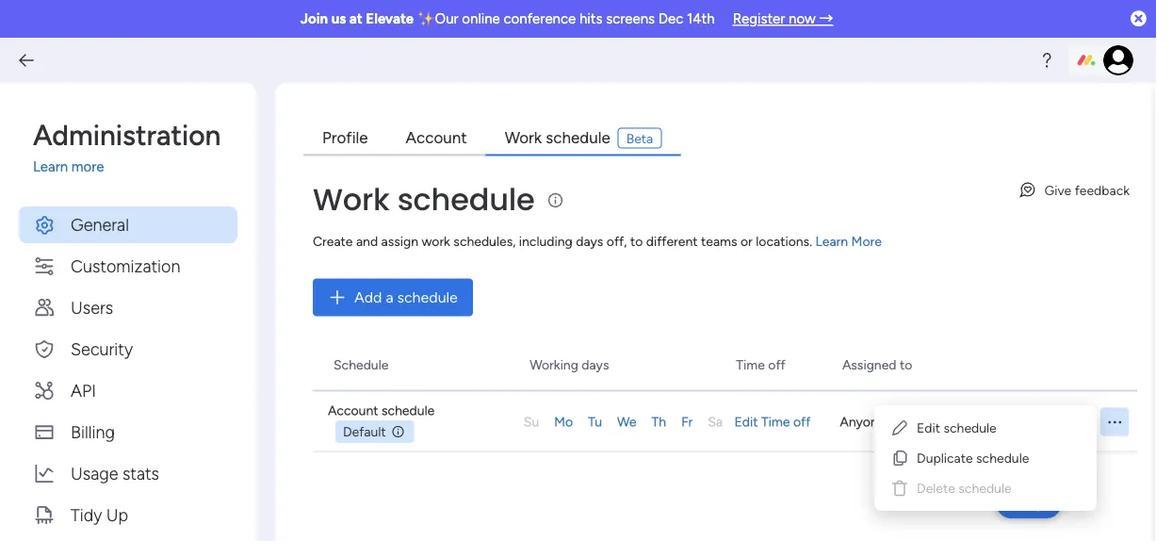 Task type: vqa. For each thing, say whether or not it's contained in the screenshot.
Join
yes



Task type: locate. For each thing, give the bounding box(es) containing it.
users
[[71, 297, 113, 317]]

join
[[300, 10, 328, 27]]

off
[[769, 356, 786, 372], [794, 414, 811, 430]]

account right profile
[[406, 128, 467, 147]]

0 vertical spatial learn
[[33, 158, 68, 175]]

days right working
[[582, 356, 609, 372]]

duplicate schedule
[[917, 450, 1030, 466]]

1 horizontal spatial account
[[406, 128, 467, 147]]

1 vertical spatial to
[[900, 356, 913, 372]]

menu menu
[[882, 413, 1090, 503]]

at
[[349, 10, 363, 27]]

edit schedule
[[917, 420, 997, 436]]

general
[[71, 214, 129, 234]]

schedule down work on the top left of page
[[397, 288, 458, 306]]

security
[[71, 338, 133, 359]]

edit inside button
[[735, 414, 758, 430]]

api button
[[19, 372, 238, 409]]

usage stats button
[[19, 455, 238, 492]]

learn
[[33, 158, 68, 175], [816, 233, 848, 249]]

teams
[[701, 233, 738, 249]]

a inside button
[[386, 288, 394, 306]]

work up the and
[[313, 178, 390, 220]]

anyone
[[840, 414, 885, 430]]

schedule inside button
[[397, 288, 458, 306]]

schedule down duplicate schedule menu item
[[959, 480, 1012, 496]]

menu image
[[1106, 413, 1124, 431]]

duplicate schedule image
[[891, 449, 910, 468]]

schedule
[[334, 356, 389, 372]]

row containing schedule
[[309, 339, 1138, 392]]

time
[[737, 356, 765, 372], [762, 414, 790, 430]]

give feedback
[[1045, 182, 1130, 198]]

mo
[[554, 414, 573, 430]]

1 horizontal spatial learn
[[816, 233, 848, 249]]

customization button
[[19, 247, 238, 284]]

1 horizontal spatial a
[[1024, 414, 1031, 430]]

account
[[406, 128, 467, 147], [328, 403, 379, 419]]

0 horizontal spatial off
[[769, 356, 786, 372]]

row inside grid
[[313, 386, 1138, 458]]

edit
[[735, 414, 758, 430], [917, 420, 941, 436]]

0 horizontal spatial learn
[[33, 158, 68, 175]]

a right assigned
[[1024, 414, 1031, 430]]

off left anyone
[[794, 414, 811, 430]]

1 horizontal spatial edit
[[917, 420, 941, 436]]

and
[[356, 233, 378, 249]]

account for account
[[406, 128, 467, 147]]

learn more link
[[816, 233, 882, 249]]

add a schedule button
[[313, 279, 473, 316]]

time down time off
[[762, 414, 790, 430]]

tidy
[[71, 504, 102, 525]]

help
[[1013, 493, 1046, 512]]

online
[[462, 10, 500, 27]]

up
[[106, 504, 128, 525]]

0 horizontal spatial account
[[328, 403, 379, 419]]

off up 'edit time off'
[[769, 356, 786, 372]]

0 vertical spatial work
[[505, 128, 542, 147]]

days inside grid
[[582, 356, 609, 372]]

account inside grid
[[328, 403, 379, 419]]

hits
[[580, 10, 603, 27]]

work schedule up work on the top left of page
[[313, 178, 535, 220]]

api
[[71, 380, 96, 400]]

edit right sa on the right of page
[[735, 414, 758, 430]]

0 horizontal spatial a
[[386, 288, 394, 306]]

edit inside menu item
[[917, 420, 941, 436]]

work right account link
[[505, 128, 542, 147]]

fr
[[682, 414, 693, 430]]

working days
[[530, 356, 609, 372]]

our
[[435, 10, 459, 27]]

a
[[386, 288, 394, 306], [1024, 414, 1031, 430]]

time off
[[737, 356, 786, 372]]

back to workspace image
[[17, 51, 36, 70]]

give
[[1045, 182, 1072, 198]]

2 vertical spatial to
[[1008, 414, 1021, 430]]

schedule up delete schedule menu item
[[977, 450, 1030, 466]]

duplicate schedule menu item
[[882, 443, 1090, 473]]

account for account schedule
[[328, 403, 379, 419]]

grid
[[309, 339, 1138, 541]]

row containing account schedule
[[313, 386, 1138, 458]]

1 horizontal spatial off
[[794, 414, 811, 430]]

default
[[343, 424, 386, 440]]

edit right who
[[917, 420, 941, 436]]

1 horizontal spatial work
[[505, 128, 542, 147]]

working
[[530, 356, 579, 372]]

0 vertical spatial a
[[386, 288, 394, 306]]

feedback
[[1075, 182, 1130, 198]]

row
[[309, 339, 1138, 392], [313, 386, 1138, 458]]

register now →
[[733, 10, 834, 27]]

usage
[[71, 463, 118, 483]]

edit time off button
[[735, 412, 840, 432]]

duplicate
[[917, 450, 973, 466]]

2 horizontal spatial to
[[1008, 414, 1021, 430]]

create
[[313, 233, 353, 249]]

1 vertical spatial off
[[794, 414, 811, 430]]

1 vertical spatial days
[[582, 356, 609, 372]]

days
[[576, 233, 604, 249], [582, 356, 609, 372]]

1 vertical spatial account
[[328, 403, 379, 419]]

0 vertical spatial account
[[406, 128, 467, 147]]

✨
[[417, 10, 432, 27]]

elevate
[[366, 10, 414, 27]]

su
[[524, 414, 539, 430]]

account up default
[[328, 403, 379, 419]]

0 horizontal spatial to
[[631, 233, 643, 249]]

1 vertical spatial a
[[1024, 414, 1031, 430]]

0 horizontal spatial edit
[[735, 414, 758, 430]]

a right add
[[386, 288, 394, 306]]

grid containing schedule
[[309, 339, 1138, 541]]

1 vertical spatial work
[[313, 178, 390, 220]]

default element
[[336, 420, 415, 443]]

1 vertical spatial time
[[762, 414, 790, 430]]

0 vertical spatial off
[[769, 356, 786, 372]]

time up 'edit time off'
[[737, 356, 765, 372]]

create and assign work schedules, including days off, to different teams or locations. learn more
[[313, 233, 882, 249]]

→
[[820, 10, 834, 27]]

beta
[[627, 130, 654, 146]]

work
[[505, 128, 542, 147], [313, 178, 390, 220]]

work schedule left beta
[[505, 128, 611, 147]]

account schedule
[[328, 403, 435, 419]]

sa
[[708, 414, 723, 430]]

days left off,
[[576, 233, 604, 249]]

edit for edit time off
[[735, 414, 758, 430]]

schedule left menu image
[[1034, 414, 1087, 430]]



Task type: describe. For each thing, give the bounding box(es) containing it.
join us at elevate ✨ our online conference hits screens dec 14th
[[300, 10, 715, 27]]

learn inside administration learn more
[[33, 158, 68, 175]]

administration
[[33, 118, 221, 152]]

0 vertical spatial work schedule
[[505, 128, 611, 147]]

add
[[354, 288, 382, 306]]

is
[[917, 414, 927, 430]]

1 horizontal spatial to
[[900, 356, 913, 372]]

general button
[[19, 206, 238, 243]]

assigned to
[[843, 356, 913, 372]]

usage stats
[[71, 463, 159, 483]]

administration learn more
[[33, 118, 221, 175]]

including
[[519, 233, 573, 249]]

edit schedule menu item
[[882, 413, 1090, 443]]

dec
[[659, 10, 684, 27]]

bob builder image
[[1104, 45, 1134, 75]]

work
[[422, 233, 451, 249]]

conference
[[504, 10, 576, 27]]

users button
[[19, 289, 238, 326]]

locations.
[[756, 233, 813, 249]]

now
[[789, 10, 816, 27]]

delete schedule
[[917, 480, 1012, 496]]

0 vertical spatial to
[[631, 233, 643, 249]]

or
[[741, 233, 753, 249]]

give feedback button
[[1011, 175, 1138, 205]]

assign
[[381, 233, 419, 249]]

0 horizontal spatial work
[[313, 178, 390, 220]]

register now → link
[[733, 10, 834, 27]]

stats
[[122, 463, 159, 483]]

assigned
[[843, 356, 897, 372]]

delete
[[917, 480, 956, 496]]

profile
[[322, 128, 368, 147]]

0 vertical spatial days
[[576, 233, 604, 249]]

0 vertical spatial time
[[737, 356, 765, 372]]

schedules,
[[454, 233, 516, 249]]

assigned
[[953, 414, 1005, 430]]

anyone who is not assigned to a schedule
[[840, 414, 1087, 430]]

off,
[[607, 233, 627, 249]]

1 vertical spatial work schedule
[[313, 178, 535, 220]]

edit for edit schedule
[[917, 420, 941, 436]]

us
[[332, 10, 346, 27]]

time inside button
[[762, 414, 790, 430]]

schedule left beta
[[546, 128, 611, 147]]

screens
[[606, 10, 655, 27]]

help button
[[997, 487, 1062, 518]]

profile link
[[304, 121, 387, 156]]

more
[[71, 158, 104, 175]]

off inside button
[[794, 414, 811, 430]]

schedule up duplicate schedule
[[944, 420, 997, 436]]

schedule up default element
[[382, 403, 435, 419]]

delete schedule image
[[891, 479, 910, 498]]

customization
[[71, 255, 180, 276]]

a inside grid
[[1024, 414, 1031, 430]]

tidy up
[[71, 504, 128, 525]]

schedule up schedules,
[[398, 178, 535, 220]]

delete schedule menu item
[[882, 473, 1090, 503]]

billing button
[[19, 413, 238, 450]]

who
[[889, 414, 914, 430]]

account link
[[387, 121, 486, 156]]

billing
[[71, 421, 115, 442]]

tidy up button
[[19, 496, 238, 533]]

help image
[[1038, 51, 1057, 70]]

tu
[[588, 414, 602, 430]]

more
[[852, 233, 882, 249]]

learn more link
[[33, 156, 238, 178]]

edit schedule image
[[891, 419, 910, 437]]

14th
[[687, 10, 715, 27]]

not
[[930, 414, 950, 430]]

different
[[646, 233, 698, 249]]

add a schedule
[[354, 288, 458, 306]]

register
[[733, 10, 786, 27]]

we
[[617, 414, 637, 430]]

1 vertical spatial learn
[[816, 233, 848, 249]]

th
[[652, 414, 667, 430]]

security button
[[19, 330, 238, 367]]

edit time off
[[735, 414, 811, 430]]



